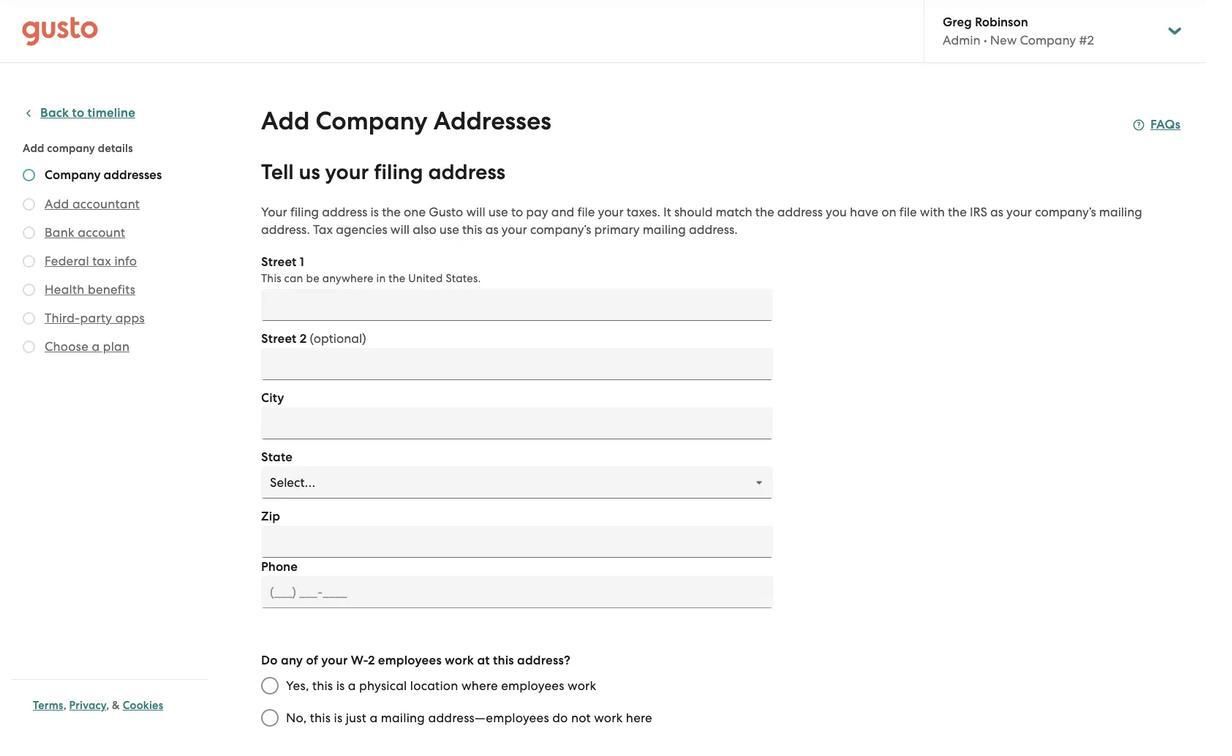 Task type: vqa. For each thing, say whether or not it's contained in the screenshot.
and
yes



Task type: locate. For each thing, give the bounding box(es) containing it.
phone
[[261, 560, 298, 575]]

2 horizontal spatial add
[[261, 106, 310, 136]]

your right us
[[325, 159, 369, 185]]

choose a plan button
[[45, 338, 130, 356]]

0 horizontal spatial a
[[92, 339, 100, 354]]

address up gusto
[[428, 159, 506, 185]]

0 vertical spatial will
[[466, 205, 485, 219]]

1 horizontal spatial company's
[[1035, 205, 1096, 219]]

account
[[78, 225, 125, 240]]

0 horizontal spatial will
[[391, 222, 410, 237]]

with
[[920, 205, 945, 219]]

no,
[[286, 711, 307, 726]]

in
[[376, 272, 386, 285]]

0 vertical spatial company
[[1020, 33, 1076, 48]]

2 left (optional)
[[300, 331, 307, 347]]

check image left federal at the top of the page
[[23, 255, 35, 268]]

2 check image from the top
[[23, 227, 35, 239]]

just
[[346, 711, 367, 726]]

tell
[[261, 159, 294, 185]]

to right the back
[[72, 105, 84, 121]]

2 horizontal spatial mailing
[[1099, 205, 1143, 219]]

Phone text field
[[261, 576, 773, 609]]

1 vertical spatial employees
[[501, 679, 564, 693]]

will right gusto
[[466, 205, 485, 219]]

street up this
[[261, 255, 297, 270]]

a
[[92, 339, 100, 354], [348, 679, 356, 693], [370, 711, 378, 726]]

1 horizontal spatial use
[[488, 205, 508, 219]]

check image
[[23, 169, 35, 181], [23, 227, 35, 239], [23, 255, 35, 268], [23, 284, 35, 296], [23, 312, 35, 325], [23, 341, 35, 353]]

add accountant button
[[45, 195, 140, 213]]

bank account button
[[45, 224, 125, 241]]

a right just
[[370, 711, 378, 726]]

check image left choose
[[23, 341, 35, 353]]

the right match at the right top
[[756, 205, 774, 219]]

is
[[371, 205, 379, 219], [336, 679, 345, 693], [334, 711, 343, 726]]

check image left the third-
[[23, 312, 35, 325]]

1 vertical spatial add
[[23, 142, 44, 155]]

address. down your
[[261, 222, 310, 237]]

employees up location
[[378, 653, 442, 669]]

1 horizontal spatial 2
[[368, 653, 375, 669]]

2 horizontal spatial company
[[1020, 33, 1076, 48]]

work left at
[[445, 653, 474, 669]]

street inside 'street 1 this can be anywhere in the united states.'
[[261, 255, 297, 270]]

0 horizontal spatial company
[[45, 168, 101, 183]]

check image for federal
[[23, 255, 35, 268]]

where
[[462, 679, 498, 693]]

0 horizontal spatial 2
[[300, 331, 307, 347]]

work right not
[[594, 711, 623, 726]]

use left the pay
[[488, 205, 508, 219]]

to
[[72, 105, 84, 121], [511, 205, 523, 219]]

add company addresses
[[261, 106, 551, 136]]

street
[[261, 255, 297, 270], [261, 331, 297, 347]]

you
[[826, 205, 847, 219]]

2 street from the top
[[261, 331, 297, 347]]

1 check image from the top
[[23, 169, 35, 181]]

address left you
[[777, 205, 823, 219]]

address
[[428, 159, 506, 185], [322, 205, 367, 219], [777, 205, 823, 219]]

add up tell
[[261, 106, 310, 136]]

company inside list
[[45, 168, 101, 183]]

1 horizontal spatial will
[[466, 205, 485, 219]]

add right check image
[[45, 197, 69, 211]]

0 horizontal spatial company's
[[530, 222, 591, 237]]

1 horizontal spatial file
[[900, 205, 917, 219]]

tell us your filing address
[[261, 159, 506, 185]]

bank
[[45, 225, 75, 240]]

the
[[382, 205, 401, 219], [756, 205, 774, 219], [948, 205, 967, 219], [389, 272, 406, 285]]

company
[[1020, 33, 1076, 48], [316, 106, 428, 136], [45, 168, 101, 183]]

irs
[[970, 205, 987, 219]]

0 horizontal spatial ,
[[63, 699, 66, 712]]

health
[[45, 282, 85, 297]]

&
[[112, 699, 120, 712]]

address. down should on the right top of the page
[[689, 222, 738, 237]]

street for 2
[[261, 331, 297, 347]]

use
[[488, 205, 508, 219], [440, 222, 459, 237]]

as
[[990, 205, 1004, 219], [486, 222, 499, 237]]

terms link
[[33, 699, 63, 712]]

1 vertical spatial work
[[568, 679, 596, 693]]

Street 1 field
[[261, 289, 773, 321]]

this down gusto
[[462, 222, 482, 237]]

1 vertical spatial will
[[391, 222, 410, 237]]

street left (optional)
[[261, 331, 297, 347]]

1 vertical spatial a
[[348, 679, 356, 693]]

3 check image from the top
[[23, 255, 35, 268]]

0 vertical spatial 2
[[300, 331, 307, 347]]

zip
[[261, 509, 280, 524]]

,
[[63, 699, 66, 712], [106, 699, 109, 712]]

, left privacy link
[[63, 699, 66, 712]]

file right on
[[900, 205, 917, 219]]

work
[[445, 653, 474, 669], [568, 679, 596, 693], [594, 711, 623, 726]]

this right yes,
[[312, 679, 333, 693]]

2
[[300, 331, 307, 347], [368, 653, 375, 669]]

2 vertical spatial mailing
[[381, 711, 425, 726]]

0 vertical spatial filing
[[374, 159, 423, 185]]

w-
[[351, 653, 368, 669]]

0 horizontal spatial use
[[440, 222, 459, 237]]

1 vertical spatial filing
[[290, 205, 319, 219]]

this
[[462, 222, 482, 237], [493, 653, 514, 669], [312, 679, 333, 693], [310, 711, 331, 726]]

is up the agencies
[[371, 205, 379, 219]]

add left company
[[23, 142, 44, 155]]

1 street from the top
[[261, 255, 297, 270]]

0 vertical spatial street
[[261, 255, 297, 270]]

the inside 'street 1 this can be anywhere in the united states.'
[[389, 272, 406, 285]]

as right irs
[[990, 205, 1004, 219]]

2 up 'physical'
[[368, 653, 375, 669]]

the right in
[[389, 272, 406, 285]]

0 horizontal spatial to
[[72, 105, 84, 121]]

1 horizontal spatial filing
[[374, 159, 423, 185]]

should
[[674, 205, 713, 219]]

employees
[[378, 653, 442, 669], [501, 679, 564, 693]]

1 horizontal spatial to
[[511, 205, 523, 219]]

a inside button
[[92, 339, 100, 354]]

2 horizontal spatial a
[[370, 711, 378, 726]]

employees down address?
[[501, 679, 564, 693]]

1 horizontal spatial address.
[[689, 222, 738, 237]]

check image up check image
[[23, 169, 35, 181]]

0 vertical spatial add
[[261, 106, 310, 136]]

address—employees
[[428, 711, 549, 726]]

filing
[[374, 159, 423, 185], [290, 205, 319, 219]]

0 vertical spatial mailing
[[1099, 205, 1143, 219]]

work up not
[[568, 679, 596, 693]]

company down company
[[45, 168, 101, 183]]

your up primary
[[598, 205, 624, 219]]

addresses
[[104, 168, 162, 183]]

2 vertical spatial is
[[334, 711, 343, 726]]

is left just
[[334, 711, 343, 726]]

1 horizontal spatial add
[[45, 197, 69, 211]]

0 horizontal spatial employees
[[378, 653, 442, 669]]

1 horizontal spatial ,
[[106, 699, 109, 712]]

address up the agencies
[[322, 205, 367, 219]]

yes, this is a physical location where employees work
[[286, 679, 596, 693]]

greg robinson admin • new company #2
[[943, 15, 1094, 48]]

2 vertical spatial add
[[45, 197, 69, 211]]

address?
[[517, 653, 571, 669]]

0 horizontal spatial file
[[578, 205, 595, 219]]

use down gusto
[[440, 222, 459, 237]]

no, this is just a mailing address—employees do not work here
[[286, 711, 652, 726]]

a left plan
[[92, 339, 100, 354]]

your
[[325, 159, 369, 185], [598, 205, 624, 219], [1007, 205, 1032, 219], [502, 222, 527, 237], [321, 653, 348, 669]]

is inside your filing address is the one gusto will use to pay and file your taxes. it should match the address you have on file with the irs as your company's mailing address. tax agencies will also use this as your company's primary mailing address.
[[371, 205, 379, 219]]

0 vertical spatial to
[[72, 105, 84, 121]]

a down "w-"
[[348, 679, 356, 693]]

1 vertical spatial company
[[316, 106, 428, 136]]

to left the pay
[[511, 205, 523, 219]]

is for just
[[334, 711, 343, 726]]

states.
[[446, 272, 481, 285]]

0 vertical spatial as
[[990, 205, 1004, 219]]

faqs button
[[1133, 116, 1181, 134]]

federal
[[45, 254, 89, 268]]

1 vertical spatial street
[[261, 331, 297, 347]]

will
[[466, 205, 485, 219], [391, 222, 410, 237]]

is left 'physical'
[[336, 679, 345, 693]]

terms
[[33, 699, 63, 712]]

will down one
[[391, 222, 410, 237]]

6 check image from the top
[[23, 341, 35, 353]]

yes,
[[286, 679, 309, 693]]

add company details
[[23, 142, 133, 155]]

file right the and
[[578, 205, 595, 219]]

, left &
[[106, 699, 109, 712]]

1 horizontal spatial a
[[348, 679, 356, 693]]

0 vertical spatial use
[[488, 205, 508, 219]]

1 vertical spatial use
[[440, 222, 459, 237]]

0 horizontal spatial as
[[486, 222, 499, 237]]

as right also
[[486, 222, 499, 237]]

filing inside your filing address is the one gusto will use to pay and file your taxes. it should match the address you have on file with the irs as your company's mailing address. tax agencies will also use this as your company's primary mailing address.
[[290, 205, 319, 219]]

0 vertical spatial is
[[371, 205, 379, 219]]

can
[[284, 272, 303, 285]]

0 horizontal spatial add
[[23, 142, 44, 155]]

0 horizontal spatial address.
[[261, 222, 310, 237]]

check image left health
[[23, 284, 35, 296]]

0 vertical spatial a
[[92, 339, 100, 354]]

not
[[571, 711, 591, 726]]

to inside "back to timeline" button
[[72, 105, 84, 121]]

company left #2
[[1020, 33, 1076, 48]]

company inside greg robinson admin • new company #2
[[1020, 33, 1076, 48]]

robinson
[[975, 15, 1028, 30]]

1 file from the left
[[578, 205, 595, 219]]

4 check image from the top
[[23, 284, 35, 296]]

party
[[80, 311, 112, 326]]

third-party apps
[[45, 311, 145, 326]]

street for 1
[[261, 255, 297, 270]]

filing up tax
[[290, 205, 319, 219]]

1 vertical spatial is
[[336, 679, 345, 693]]

1 vertical spatial to
[[511, 205, 523, 219]]

add for add company addresses
[[261, 106, 310, 136]]

2 horizontal spatial address
[[777, 205, 823, 219]]

company's
[[1035, 205, 1096, 219], [530, 222, 591, 237]]

company up tell us your filing address
[[316, 106, 428, 136]]

add inside add accountant button
[[45, 197, 69, 211]]

0 horizontal spatial filing
[[290, 205, 319, 219]]

1 vertical spatial 2
[[368, 653, 375, 669]]

address.
[[261, 222, 310, 237], [689, 222, 738, 237]]

check image down check image
[[23, 227, 35, 239]]

5 check image from the top
[[23, 312, 35, 325]]

on
[[882, 205, 896, 219]]

1 vertical spatial company's
[[530, 222, 591, 237]]

1 horizontal spatial mailing
[[643, 222, 686, 237]]

filing up one
[[374, 159, 423, 185]]

2 vertical spatial company
[[45, 168, 101, 183]]



Task type: describe. For each thing, give the bounding box(es) containing it.
home image
[[22, 16, 98, 46]]

third-party apps button
[[45, 309, 145, 327]]

2 address. from the left
[[689, 222, 738, 237]]

your down the pay
[[502, 222, 527, 237]]

add accountant
[[45, 197, 140, 211]]

plan
[[103, 339, 130, 354]]

gusto
[[429, 205, 463, 219]]

2 , from the left
[[106, 699, 109, 712]]

0 horizontal spatial address
[[322, 205, 367, 219]]

this inside your filing address is the one gusto will use to pay and file your taxes. it should match the address you have on file with the irs as your company's mailing address. tax agencies will also use this as your company's primary mailing address.
[[462, 222, 482, 237]]

primary
[[594, 222, 640, 237]]

physical
[[359, 679, 407, 693]]

1 horizontal spatial employees
[[501, 679, 564, 693]]

united
[[408, 272, 443, 285]]

check image for choose
[[23, 341, 35, 353]]

greg
[[943, 15, 972, 30]]

0 vertical spatial work
[[445, 653, 474, 669]]

company addresses list
[[23, 168, 203, 358]]

do
[[552, 711, 568, 726]]

City field
[[261, 407, 773, 440]]

of
[[306, 653, 318, 669]]

back to timeline button
[[23, 105, 135, 122]]

cookies button
[[123, 697, 163, 715]]

be
[[306, 272, 319, 285]]

bank account
[[45, 225, 125, 240]]

add for add accountant
[[45, 197, 69, 211]]

choose
[[45, 339, 89, 354]]

2 vertical spatial a
[[370, 711, 378, 726]]

0 horizontal spatial mailing
[[381, 711, 425, 726]]

choose a plan
[[45, 339, 130, 354]]

1 horizontal spatial as
[[990, 205, 1004, 219]]

this
[[261, 272, 281, 285]]

1 , from the left
[[63, 699, 66, 712]]

addresses
[[434, 106, 551, 136]]

cookies
[[123, 699, 163, 712]]

pay
[[526, 205, 548, 219]]

No, this is just a mailing address—employees do not work here radio
[[254, 702, 286, 732]]

add for add company details
[[23, 142, 44, 155]]

•
[[984, 33, 987, 48]]

Street 2 field
[[261, 348, 773, 380]]

0 vertical spatial employees
[[378, 653, 442, 669]]

check image for third-
[[23, 312, 35, 325]]

location
[[410, 679, 458, 693]]

back
[[40, 105, 69, 121]]

2 file from the left
[[900, 205, 917, 219]]

Zip field
[[261, 526, 773, 558]]

match
[[716, 205, 752, 219]]

admin
[[943, 33, 981, 48]]

tax
[[92, 254, 111, 268]]

privacy link
[[69, 699, 106, 712]]

street 1 this can be anywhere in the united states.
[[261, 255, 481, 285]]

this right no, on the left bottom of the page
[[310, 711, 331, 726]]

1 horizontal spatial address
[[428, 159, 506, 185]]

the left one
[[382, 205, 401, 219]]

apps
[[115, 311, 145, 326]]

1 address. from the left
[[261, 222, 310, 237]]

1 vertical spatial mailing
[[643, 222, 686, 237]]

(optional)
[[310, 331, 366, 346]]

your right irs
[[1007, 205, 1032, 219]]

0 vertical spatial company's
[[1035, 205, 1096, 219]]

1 horizontal spatial company
[[316, 106, 428, 136]]

the left irs
[[948, 205, 967, 219]]

agencies
[[336, 222, 387, 237]]

your
[[261, 205, 287, 219]]

1
[[300, 255, 304, 270]]

us
[[299, 159, 320, 185]]

do any of your w-2 employees work at this address?
[[261, 653, 571, 669]]

is for a
[[336, 679, 345, 693]]

2 vertical spatial work
[[594, 711, 623, 726]]

third-
[[45, 311, 80, 326]]

health benefits
[[45, 282, 135, 297]]

privacy
[[69, 699, 106, 712]]

it
[[664, 205, 671, 219]]

state
[[261, 450, 293, 465]]

do
[[261, 653, 278, 669]]

this right at
[[493, 653, 514, 669]]

your filing address is the one gusto will use to pay and file your taxes. it should match the address you have on file with the irs as your company's mailing address. tax agencies will also use this as your company's primary mailing address.
[[261, 205, 1143, 237]]

company addresses
[[45, 168, 162, 183]]

#2
[[1079, 33, 1094, 48]]

benefits
[[88, 282, 135, 297]]

new
[[990, 33, 1017, 48]]

Yes, this is a physical location where employees work radio
[[254, 670, 286, 702]]

check image
[[23, 198, 35, 211]]

here
[[626, 711, 652, 726]]

and
[[551, 205, 574, 219]]

taxes.
[[627, 205, 660, 219]]

health benefits button
[[45, 281, 135, 298]]

timeline
[[87, 105, 135, 121]]

accountant
[[72, 197, 140, 211]]

any
[[281, 653, 303, 669]]

details
[[98, 142, 133, 155]]

1 vertical spatial as
[[486, 222, 499, 237]]

to inside your filing address is the one gusto will use to pay and file your taxes. it should match the address you have on file with the irs as your company's mailing address. tax agencies will also use this as your company's primary mailing address.
[[511, 205, 523, 219]]

also
[[413, 222, 436, 237]]

company
[[47, 142, 95, 155]]

one
[[404, 205, 426, 219]]

federal tax info button
[[45, 252, 137, 270]]

your right of
[[321, 653, 348, 669]]

check image for health
[[23, 284, 35, 296]]

terms , privacy , & cookies
[[33, 699, 163, 712]]

back to timeline
[[40, 105, 135, 121]]

at
[[477, 653, 490, 669]]

info
[[114, 254, 137, 268]]

check image for bank
[[23, 227, 35, 239]]

federal tax info
[[45, 254, 137, 268]]

anywhere
[[322, 272, 374, 285]]

tax
[[313, 222, 333, 237]]

city
[[261, 391, 284, 406]]



